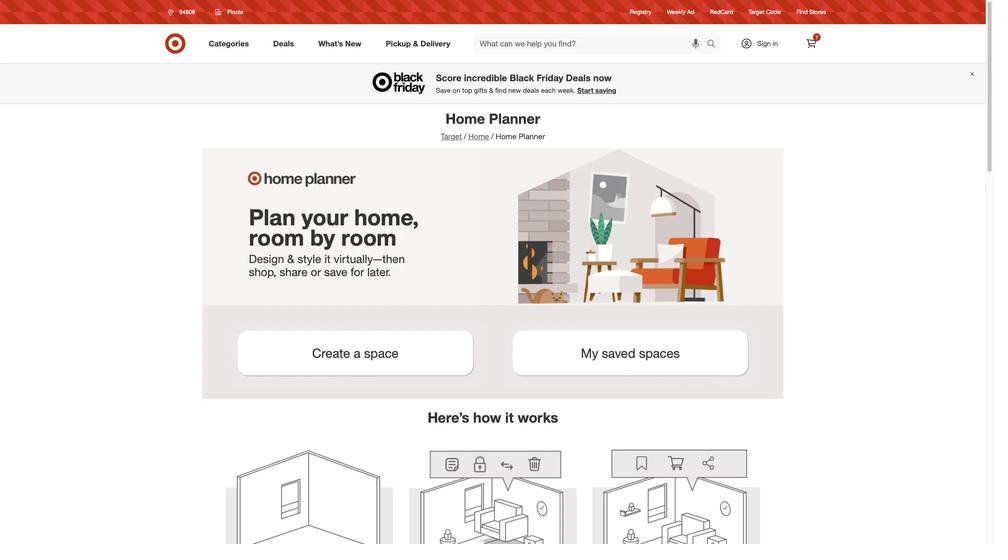 Task type: locate. For each thing, give the bounding box(es) containing it.
deals
[[523, 86, 539, 95]]

0 vertical spatial it
[[325, 252, 331, 266]]

1 vertical spatial planner
[[519, 132, 545, 141]]

weekly ad
[[667, 8, 695, 16]]

target left home link
[[441, 132, 462, 141]]

& left style
[[287, 252, 295, 266]]

1 vertical spatial deals
[[566, 72, 591, 84]]

design
[[249, 252, 284, 266]]

0 horizontal spatial deals
[[273, 39, 294, 48]]

7 link
[[801, 33, 822, 54]]

2 horizontal spatial &
[[489, 86, 494, 95]]

room up design
[[249, 224, 304, 251]]

target left circle
[[749, 8, 765, 16]]

1 horizontal spatial /
[[491, 132, 494, 141]]

0 horizontal spatial it
[[325, 252, 331, 266]]

here's
[[428, 409, 470, 427]]

1 vertical spatial it
[[505, 409, 514, 427]]

registry link
[[630, 8, 652, 16]]

a
[[354, 346, 361, 361]]

0 vertical spatial planner
[[489, 110, 540, 127]]

1 vertical spatial target
[[441, 132, 462, 141]]

target
[[749, 8, 765, 16], [441, 132, 462, 141]]

how
[[473, 409, 501, 427]]

save
[[436, 86, 451, 95]]

target link
[[441, 132, 462, 141]]

delivery
[[421, 39, 450, 48]]

start
[[578, 86, 594, 95]]

1 horizontal spatial deals
[[566, 72, 591, 84]]

registry
[[630, 8, 652, 16]]

incredible
[[464, 72, 507, 84]]

create a space link
[[218, 313, 493, 396]]

room up virtually—then
[[341, 224, 397, 251]]

deals
[[273, 39, 294, 48], [566, 72, 591, 84]]

find stores link
[[797, 8, 826, 16]]

create
[[312, 346, 350, 361]]

categories
[[209, 39, 249, 48]]

saved
[[602, 346, 636, 361]]

& inside score incredible black friday deals now save on top gifts & find new deals each week. start saving
[[489, 86, 494, 95]]

score incredible black friday deals now save on top gifts & find new deals each week. start saving
[[436, 72, 616, 95]]

virtually—then
[[334, 252, 405, 266]]

room
[[249, 224, 304, 251], [341, 224, 397, 251]]

home,
[[354, 204, 419, 231]]

top
[[462, 86, 472, 95]]

weekly ad link
[[667, 8, 695, 16]]

& left find
[[489, 86, 494, 95]]

target home planner image
[[202, 148, 784, 306]]

save
[[324, 265, 348, 279]]

1 horizontal spatial &
[[413, 39, 418, 48]]

0 horizontal spatial &
[[287, 252, 295, 266]]

/ left home link
[[464, 132, 467, 141]]

pickup & delivery link
[[378, 33, 463, 54]]

planner
[[489, 110, 540, 127], [519, 132, 545, 141]]

0 horizontal spatial target
[[441, 132, 462, 141]]

it right or
[[325, 252, 331, 266]]

it right how
[[505, 409, 514, 427]]

1 room from the left
[[249, 224, 304, 251]]

stores
[[810, 8, 826, 16]]

planner down new
[[489, 110, 540, 127]]

redcard
[[710, 8, 733, 16]]

target circle
[[749, 8, 781, 16]]

&
[[413, 39, 418, 48], [489, 86, 494, 95], [287, 252, 295, 266]]

0 horizontal spatial room
[[249, 224, 304, 251]]

0 vertical spatial target
[[749, 8, 765, 16]]

it
[[325, 252, 331, 266], [505, 409, 514, 427]]

/ right home link
[[491, 132, 494, 141]]

home
[[446, 110, 485, 127], [469, 132, 489, 141], [496, 132, 517, 141]]

0 horizontal spatial /
[[464, 132, 467, 141]]

2 vertical spatial &
[[287, 252, 295, 266]]

& right pickup
[[413, 39, 418, 48]]

each
[[541, 86, 556, 95]]

shop,
[[249, 265, 277, 279]]

7
[[816, 34, 818, 40]]

pickup & delivery
[[386, 39, 450, 48]]

1 horizontal spatial room
[[341, 224, 397, 251]]

deals left what's
[[273, 39, 294, 48]]

1 horizontal spatial it
[[505, 409, 514, 427]]

sign in link
[[733, 33, 793, 54]]

1 / from the left
[[464, 132, 467, 141]]

deals up start
[[566, 72, 591, 84]]

my saved spaces
[[581, 346, 680, 361]]

categories link
[[201, 33, 261, 54]]

/
[[464, 132, 467, 141], [491, 132, 494, 141]]

planner down deals
[[519, 132, 545, 141]]

94806 button
[[162, 3, 206, 21]]

find
[[797, 8, 808, 16]]

or
[[311, 265, 321, 279]]

ad
[[687, 8, 695, 16]]

1 vertical spatial &
[[489, 86, 494, 95]]

1 horizontal spatial target
[[749, 8, 765, 16]]

on
[[453, 86, 460, 95]]



Task type: describe. For each thing, give the bounding box(es) containing it.
weekly
[[667, 8, 686, 16]]

& inside plan your home, room by room design & style it virtually—then shop, share or save for later.
[[287, 252, 295, 266]]

here's how it works
[[428, 409, 558, 427]]

find stores
[[797, 8, 826, 16]]

pinole
[[227, 8, 243, 16]]

home up home link
[[446, 110, 485, 127]]

deals link
[[265, 33, 306, 54]]

2 room from the left
[[341, 224, 397, 251]]

deals inside score incredible black friday deals now save on top gifts & find new deals each week. start saving
[[566, 72, 591, 84]]

what's
[[318, 39, 343, 48]]

home right home link
[[496, 132, 517, 141]]

your
[[302, 204, 348, 231]]

plan
[[249, 204, 295, 231]]

94806
[[179, 8, 195, 16]]

my saved spaces link
[[493, 313, 768, 396]]

sign in
[[758, 39, 778, 47]]

spaces
[[639, 346, 680, 361]]

target inside home planner target / home / home planner
[[441, 132, 462, 141]]

saving
[[596, 86, 616, 95]]

in
[[773, 39, 778, 47]]

what's new link
[[310, 33, 374, 54]]

create a space
[[312, 346, 399, 361]]

it inside plan your home, room by room design & style it virtually—then shop, share or save for later.
[[325, 252, 331, 266]]

2 / from the left
[[491, 132, 494, 141]]

by
[[310, 224, 335, 251]]

0 vertical spatial deals
[[273, 39, 294, 48]]

new
[[345, 39, 362, 48]]

circle
[[766, 8, 781, 16]]

target circle link
[[749, 8, 781, 16]]

score
[[436, 72, 462, 84]]

gifts
[[474, 86, 487, 95]]

new
[[509, 86, 521, 95]]

my
[[581, 346, 599, 361]]

pickup
[[386, 39, 411, 48]]

style
[[298, 252, 321, 266]]

for
[[351, 265, 364, 279]]

pinole button
[[209, 3, 250, 21]]

share
[[280, 265, 308, 279]]

sign
[[758, 39, 771, 47]]

home link
[[469, 132, 489, 141]]

now
[[593, 72, 612, 84]]

week.
[[558, 86, 576, 95]]

black
[[510, 72, 534, 84]]

find
[[495, 86, 507, 95]]

search button
[[703, 33, 726, 56]]

works
[[518, 409, 558, 427]]

later.
[[367, 265, 391, 279]]

redcard link
[[710, 8, 733, 16]]

home right target link
[[469, 132, 489, 141]]

What can we help you find? suggestions appear below search field
[[474, 33, 710, 54]]

0 vertical spatial &
[[413, 39, 418, 48]]

plan your home, room by room design & style it virtually—then shop, share or save for later.
[[249, 204, 419, 279]]

search
[[703, 40, 726, 49]]

space
[[364, 346, 399, 361]]

home planner target / home / home planner
[[441, 110, 545, 141]]

what's new
[[318, 39, 362, 48]]

friday
[[537, 72, 564, 84]]



Task type: vqa. For each thing, say whether or not it's contained in the screenshot.
the Pinole
yes



